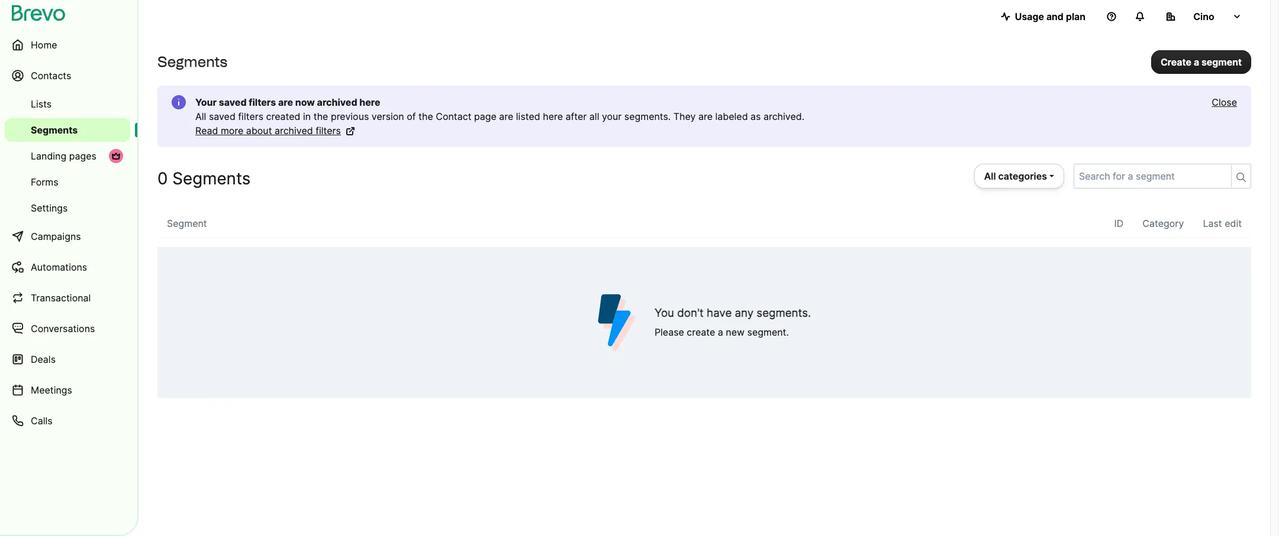 Task type: vqa. For each thing, say whether or not it's contained in the screenshot.
segment.
yes



Task type: locate. For each thing, give the bounding box(es) containing it.
transactional link
[[5, 284, 130, 313]]

labeled
[[715, 111, 748, 123]]

the right 'of'
[[419, 111, 433, 123]]

home
[[31, 39, 57, 51]]

edit
[[1225, 218, 1242, 230]]

0 horizontal spatial here
[[359, 96, 380, 108]]

usage and plan button
[[991, 5, 1095, 28]]

all inside 'your saved filters are now archived here all saved filters created in the previous version of the contact page are listed here after all your segments. they are labeled as archived.'
[[195, 111, 206, 123]]

segments up landing
[[31, 124, 78, 136]]

0 vertical spatial saved
[[219, 96, 247, 108]]

meetings link
[[5, 376, 130, 405]]

1 vertical spatial all
[[984, 170, 996, 182]]

segments up your
[[157, 53, 227, 70]]

create a segment button
[[1151, 50, 1251, 74]]

0 vertical spatial all
[[195, 111, 206, 123]]

alert
[[157, 86, 1251, 147]]

1 vertical spatial here
[[543, 111, 563, 123]]

1 vertical spatial a
[[718, 327, 723, 339]]

new
[[726, 327, 745, 339]]

archived.
[[764, 111, 804, 123]]

0 segments
[[157, 169, 251, 189]]

they
[[673, 111, 696, 123]]

a right create
[[1194, 56, 1199, 68]]

read more about archived filters link
[[195, 124, 355, 138]]

read more about archived filters
[[195, 125, 341, 137]]

in
[[303, 111, 311, 123]]

1 vertical spatial filters
[[238, 111, 263, 123]]

segments. inside 'your saved filters are now archived here all saved filters created in the previous version of the contact page are listed here after all your segments. they are labeled as archived.'
[[624, 111, 671, 123]]

here left after
[[543, 111, 563, 123]]

calls
[[31, 416, 52, 427]]

segments
[[157, 53, 227, 70], [31, 124, 78, 136], [172, 169, 251, 189]]

saved right your
[[219, 96, 247, 108]]

conversations
[[31, 323, 95, 335]]

0 horizontal spatial a
[[718, 327, 723, 339]]

0 vertical spatial segments.
[[624, 111, 671, 123]]

a left new
[[718, 327, 723, 339]]

0 horizontal spatial the
[[313, 111, 328, 123]]

1 the from the left
[[313, 111, 328, 123]]

1 horizontal spatial all
[[984, 170, 996, 182]]

Search for a segment search field
[[1074, 165, 1226, 188]]

now
[[295, 96, 315, 108]]

page
[[474, 111, 497, 123]]

0 horizontal spatial segments.
[[624, 111, 671, 123]]

segments.
[[624, 111, 671, 123], [757, 307, 811, 320]]

alert containing your saved filters are now archived here
[[157, 86, 1251, 147]]

0 vertical spatial a
[[1194, 56, 1199, 68]]

and
[[1046, 11, 1064, 22]]

all left categories
[[984, 170, 996, 182]]

are right "page"
[[499, 111, 513, 123]]

don't
[[677, 307, 704, 320]]

settings
[[31, 202, 68, 214]]

0
[[157, 169, 168, 189]]

0 vertical spatial archived
[[317, 96, 357, 108]]

filters
[[249, 96, 276, 108], [238, 111, 263, 123], [316, 125, 341, 137]]

close link
[[1212, 95, 1237, 110]]

2 vertical spatial filters
[[316, 125, 341, 137]]

your saved filters are now archived here all saved filters created in the previous version of the contact page are listed here after all your segments. they are labeled as archived.
[[195, 96, 804, 123]]

0 horizontal spatial all
[[195, 111, 206, 123]]

a inside "button"
[[1194, 56, 1199, 68]]

cino
[[1193, 11, 1214, 22]]

1 horizontal spatial the
[[419, 111, 433, 123]]

segments link
[[5, 118, 130, 142]]

filters up created
[[249, 96, 276, 108]]

2 the from the left
[[419, 111, 433, 123]]

all down your
[[195, 111, 206, 123]]

transactional
[[31, 292, 91, 304]]

1 horizontal spatial a
[[1194, 56, 1199, 68]]

1 horizontal spatial segments.
[[757, 307, 811, 320]]

are
[[278, 96, 293, 108], [499, 111, 513, 123], [698, 111, 713, 123]]

segment
[[167, 218, 207, 230]]

the right in
[[313, 111, 328, 123]]

segments down read
[[172, 169, 251, 189]]

last edit
[[1203, 218, 1242, 230]]

1 vertical spatial saved
[[209, 111, 235, 123]]

id
[[1114, 218, 1124, 230]]

search image
[[1237, 173, 1246, 182]]

here up version
[[359, 96, 380, 108]]

are up created
[[278, 96, 293, 108]]

1 horizontal spatial archived
[[317, 96, 357, 108]]

a
[[1194, 56, 1199, 68], [718, 327, 723, 339]]

saved
[[219, 96, 247, 108], [209, 111, 235, 123]]

here
[[359, 96, 380, 108], [543, 111, 563, 123]]

0 vertical spatial filters
[[249, 96, 276, 108]]

archived down created
[[275, 125, 313, 137]]

search button
[[1231, 165, 1251, 188]]

all
[[195, 111, 206, 123], [984, 170, 996, 182]]

the
[[313, 111, 328, 123], [419, 111, 433, 123]]

archived up previous
[[317, 96, 357, 108]]

are right they
[[698, 111, 713, 123]]

0 horizontal spatial archived
[[275, 125, 313, 137]]

automations link
[[5, 253, 130, 282]]

settings link
[[5, 197, 130, 220]]

last
[[1203, 218, 1222, 230]]

archived
[[317, 96, 357, 108], [275, 125, 313, 137]]

archived inside 'your saved filters are now archived here all saved filters created in the previous version of the contact page are listed here after all your segments. they are labeled as archived.'
[[317, 96, 357, 108]]

pages
[[69, 150, 96, 162]]

segments. up "segment."
[[757, 307, 811, 320]]

landing pages link
[[5, 144, 130, 168]]

lists link
[[5, 92, 130, 116]]

1 vertical spatial segments.
[[757, 307, 811, 320]]

segments. right your
[[624, 111, 671, 123]]

saved up the more
[[209, 111, 235, 123]]

filters up about
[[238, 111, 263, 123]]

filters down previous
[[316, 125, 341, 137]]

forms
[[31, 176, 58, 188]]



Task type: describe. For each thing, give the bounding box(es) containing it.
home link
[[5, 31, 130, 59]]

about
[[246, 125, 272, 137]]

create a segment
[[1161, 56, 1242, 68]]

segment.
[[747, 327, 789, 339]]

create
[[687, 327, 715, 339]]

your
[[195, 96, 217, 108]]

close
[[1212, 96, 1237, 108]]

left___rvooi image
[[111, 152, 121, 161]]

your
[[602, 111, 622, 123]]

usage
[[1015, 11, 1044, 22]]

plan
[[1066, 11, 1086, 22]]

1 vertical spatial archived
[[275, 125, 313, 137]]

1 horizontal spatial here
[[543, 111, 563, 123]]

campaigns link
[[5, 223, 130, 251]]

of
[[407, 111, 416, 123]]

0 horizontal spatial are
[[278, 96, 293, 108]]

please
[[655, 327, 684, 339]]

all
[[589, 111, 599, 123]]

usage and plan
[[1015, 11, 1086, 22]]

contact
[[436, 111, 471, 123]]

forms link
[[5, 170, 130, 194]]

segment
[[1202, 56, 1242, 68]]

contacts link
[[5, 62, 130, 90]]

meetings
[[31, 385, 72, 397]]

have
[[707, 307, 732, 320]]

campaigns
[[31, 231, 81, 243]]

you
[[655, 307, 674, 320]]

cino button
[[1157, 5, 1251, 28]]

conversations link
[[5, 315, 130, 343]]

all categories
[[984, 170, 1047, 182]]

create
[[1161, 56, 1191, 68]]

previous
[[331, 111, 369, 123]]

read
[[195, 125, 218, 137]]

you don't have any segments.
[[655, 307, 811, 320]]

after
[[566, 111, 587, 123]]

contacts
[[31, 70, 71, 82]]

1 horizontal spatial are
[[499, 111, 513, 123]]

lists
[[31, 98, 52, 110]]

more
[[221, 125, 244, 137]]

please create a new segment.
[[655, 327, 789, 339]]

deals link
[[5, 346, 130, 374]]

0 vertical spatial here
[[359, 96, 380, 108]]

created
[[266, 111, 300, 123]]

all categories button
[[974, 164, 1064, 189]]

version
[[372, 111, 404, 123]]

landing pages
[[31, 150, 96, 162]]

all inside button
[[984, 170, 996, 182]]

as
[[751, 111, 761, 123]]

calls link
[[5, 407, 130, 436]]

0 vertical spatial segments
[[157, 53, 227, 70]]

category
[[1143, 218, 1184, 230]]

listed
[[516, 111, 540, 123]]

landing
[[31, 150, 66, 162]]

any
[[735, 307, 754, 320]]

automations
[[31, 262, 87, 273]]

categories
[[998, 170, 1047, 182]]

2 horizontal spatial are
[[698, 111, 713, 123]]

2 vertical spatial segments
[[172, 169, 251, 189]]

deals
[[31, 354, 56, 366]]

1 vertical spatial segments
[[31, 124, 78, 136]]



